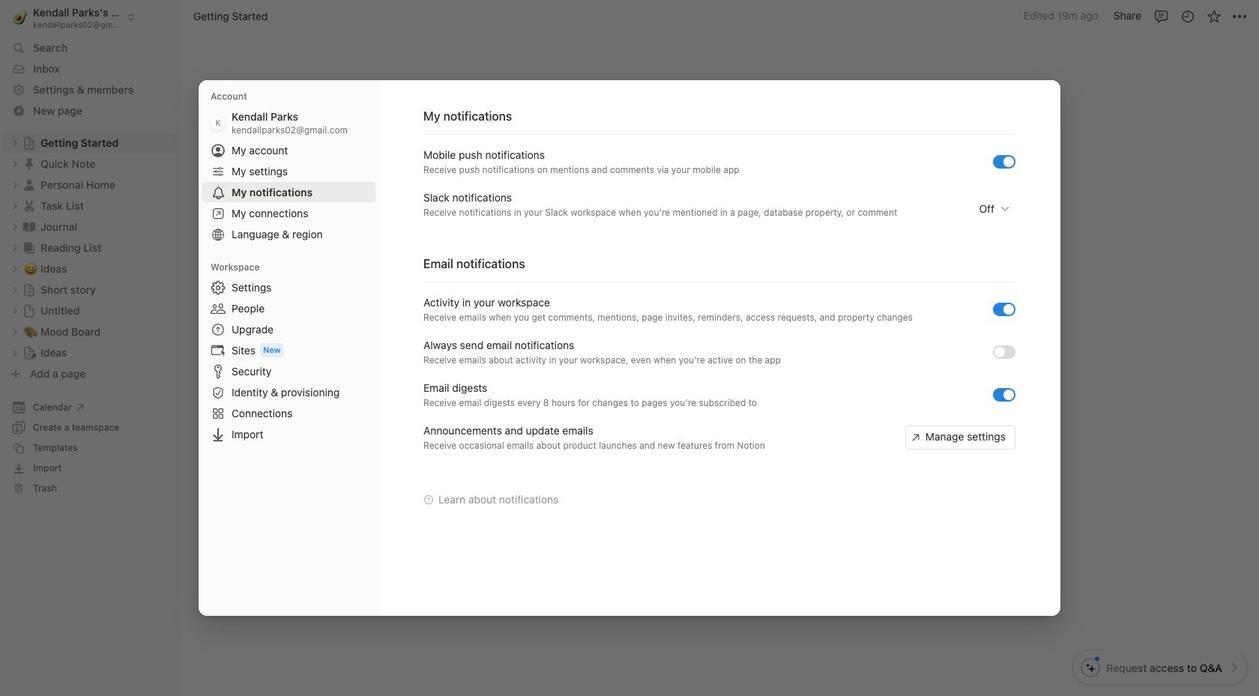 Task type: describe. For each thing, give the bounding box(es) containing it.
👋 image
[[456, 165, 471, 184]]

comments image
[[1154, 9, 1169, 24]]

updates image
[[1180, 9, 1195, 24]]



Task type: vqa. For each thing, say whether or not it's contained in the screenshot.
Group related to Close icon
no



Task type: locate. For each thing, give the bounding box(es) containing it.
favorite image
[[1207, 9, 1222, 24]]

🥑 image
[[13, 8, 27, 26]]



